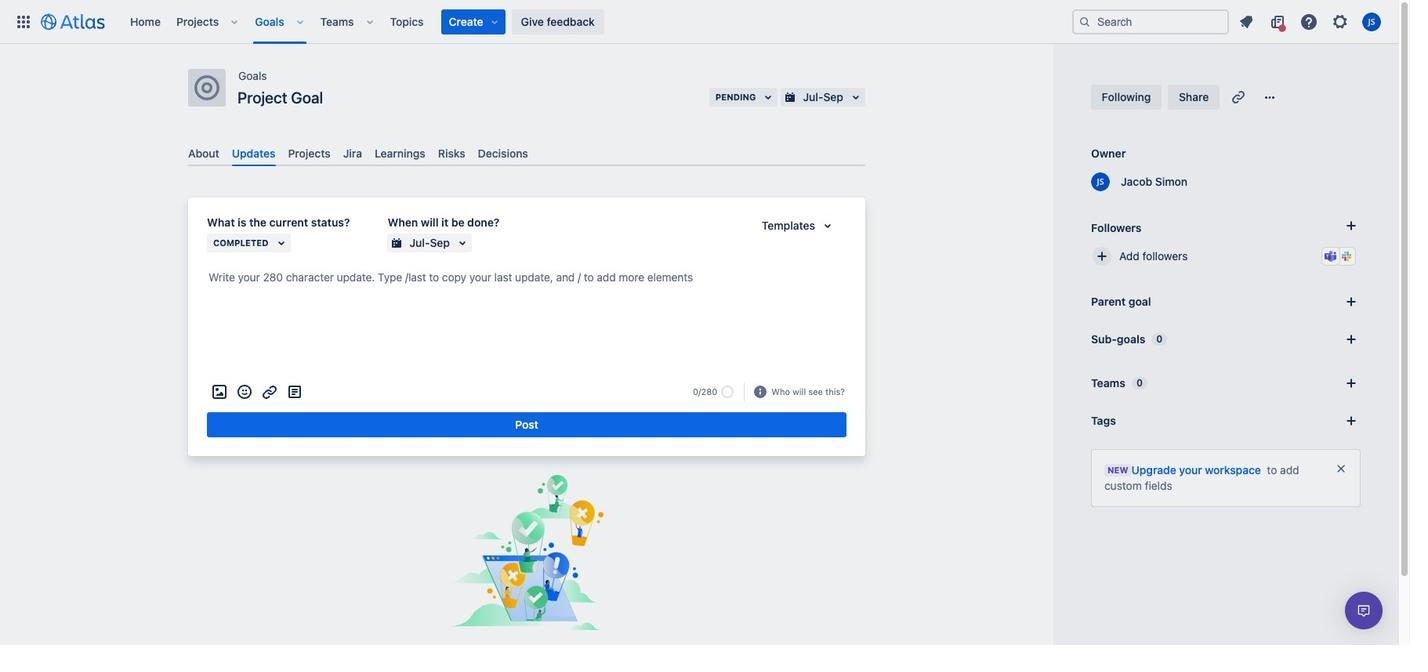 Task type: vqa. For each thing, say whether or not it's contained in the screenshot.
SEARCH GOALS field
no



Task type: locate. For each thing, give the bounding box(es) containing it.
tab list
[[182, 140, 872, 166]]

1 vertical spatial teams
[[1092, 376, 1126, 390]]

add
[[1120, 249, 1140, 263]]

updates
[[232, 147, 276, 160]]

0
[[1157, 333, 1163, 345], [1137, 377, 1143, 389]]

will inside dropdown button
[[793, 386, 806, 397]]

tags
[[1092, 414, 1117, 427]]

0 right the goals
[[1157, 333, 1163, 345]]

be
[[451, 216, 465, 229]]

project
[[238, 89, 287, 107]]

to
[[1268, 463, 1278, 477]]

will left see
[[793, 386, 806, 397]]

1 horizontal spatial 0
[[1157, 333, 1163, 345]]

projects
[[176, 15, 219, 28], [288, 147, 331, 160]]

jira
[[343, 147, 362, 160]]

will left it at the top left
[[421, 216, 439, 229]]

insert link image
[[260, 383, 279, 402]]

will
[[421, 216, 439, 229], [793, 386, 806, 397]]

projects inside top 'element'
[[176, 15, 219, 28]]

1 vertical spatial goals
[[238, 69, 267, 82]]

1 vertical spatial will
[[793, 386, 806, 397]]

goals
[[255, 15, 284, 28], [238, 69, 267, 82]]

will for who
[[793, 386, 806, 397]]

goals link
[[250, 9, 289, 34], [238, 67, 267, 85]]

jul-sep button
[[388, 234, 472, 253]]

add follower image
[[1093, 247, 1112, 266]]

new upgrade your workspace
[[1108, 463, 1262, 477]]

add files, videos, or images image
[[210, 383, 229, 402]]

0 horizontal spatial 0
[[1137, 377, 1143, 389]]

teams up tags
[[1092, 376, 1126, 390]]

teams left topics
[[320, 15, 354, 28]]

jul-sep
[[410, 236, 450, 250]]

goals for goals project goal
[[238, 69, 267, 82]]

who will see this?
[[772, 386, 845, 397]]

about
[[188, 147, 219, 160]]

banner
[[0, 0, 1399, 44]]

projects right home
[[176, 15, 219, 28]]

open intercom messenger image
[[1355, 602, 1374, 620]]

add a follower image
[[1343, 216, 1361, 235]]

workspace
[[1206, 463, 1262, 477]]

0 vertical spatial will
[[421, 216, 439, 229]]

0 horizontal spatial teams
[[320, 15, 354, 28]]

goals up goals project goal
[[255, 15, 284, 28]]

0 horizontal spatial will
[[421, 216, 439, 229]]

topics
[[390, 15, 424, 28]]

0 down the goals
[[1137, 377, 1143, 389]]

templates
[[762, 219, 816, 232]]

parent goal
[[1092, 295, 1152, 308]]

search image
[[1079, 15, 1092, 28]]

0 vertical spatial goals
[[255, 15, 284, 28]]

projects link
[[172, 9, 224, 34]]

0 vertical spatial teams
[[320, 15, 354, 28]]

0 horizontal spatial projects
[[176, 15, 219, 28]]

goals
[[1118, 333, 1146, 346]]

add
[[1281, 463, 1300, 477]]

owner
[[1092, 147, 1127, 160]]

feedback
[[547, 15, 595, 28]]

fields
[[1145, 479, 1173, 493]]

risks
[[438, 147, 466, 160]]

tab list containing about
[[182, 140, 872, 166]]

current
[[269, 216, 308, 229]]

0 vertical spatial projects
[[176, 15, 219, 28]]

post button
[[207, 413, 847, 438]]

teams
[[320, 15, 354, 28], [1092, 376, 1126, 390]]

topics link
[[386, 9, 429, 34]]

give
[[521, 15, 544, 28]]

goals inside goals link
[[255, 15, 284, 28]]

0 vertical spatial 0
[[1157, 333, 1163, 345]]

goals link up project
[[238, 67, 267, 85]]

goal icon image
[[194, 75, 220, 100]]

1 vertical spatial 0
[[1137, 377, 1143, 389]]

1 horizontal spatial will
[[793, 386, 806, 397]]

goal
[[291, 89, 323, 107]]

goals inside goals project goal
[[238, 69, 267, 82]]

completed
[[213, 238, 269, 248]]

home
[[130, 15, 161, 28]]

goals up project
[[238, 69, 267, 82]]

goals link up goals project goal
[[250, 9, 289, 34]]

this?
[[826, 386, 845, 397]]

to add custom fields
[[1105, 463, 1300, 493]]

when
[[388, 216, 418, 229]]

projects left jira
[[288, 147, 331, 160]]

1 vertical spatial projects
[[288, 147, 331, 160]]



Task type: describe. For each thing, give the bounding box(es) containing it.
upgrade
[[1132, 463, 1177, 477]]

followers
[[1143, 249, 1188, 263]]

see
[[809, 386, 823, 397]]

Search field
[[1073, 9, 1230, 34]]

who
[[772, 386, 791, 397]]

will for when
[[421, 216, 439, 229]]

who will see this? button
[[770, 385, 847, 400]]

banner containing home
[[0, 0, 1399, 44]]

help image
[[1300, 12, 1319, 31]]

sep
[[430, 236, 450, 250]]

followers
[[1092, 221, 1142, 234]]

0 for sub-goals
[[1157, 333, 1163, 345]]

0 for teams
[[1137, 377, 1143, 389]]

when will it be done?
[[388, 216, 500, 229]]

share button
[[1169, 85, 1220, 110]]

msteams logo showing  channels are connected to this goal image
[[1325, 250, 1338, 263]]

templates button
[[753, 217, 847, 235]]

close banner image
[[1336, 463, 1348, 475]]

home link
[[125, 9, 165, 34]]

what
[[207, 216, 235, 229]]

following
[[1102, 90, 1152, 104]]

goal
[[1129, 295, 1152, 308]]

insert emoji image
[[235, 383, 254, 402]]

add followers button
[[1085, 239, 1368, 274]]

1 horizontal spatial projects
[[288, 147, 331, 160]]

slack logo showing nan channels are connected to this goal image
[[1341, 250, 1354, 263]]

teams inside top 'element'
[[320, 15, 354, 28]]

learnings
[[375, 147, 426, 160]]

post
[[515, 418, 539, 431]]

custom
[[1105, 479, 1143, 493]]

Main content area, start typing to enter text. text field
[[207, 268, 847, 293]]

give feedback button
[[512, 9, 605, 34]]

give feedback
[[521, 15, 595, 28]]

jul-
[[410, 236, 430, 250]]

it
[[442, 216, 449, 229]]

share
[[1180, 90, 1210, 104]]

goals for goals
[[255, 15, 284, 28]]

top element
[[9, 0, 1073, 44]]

add followers
[[1120, 249, 1188, 263]]

following button
[[1092, 85, 1162, 110]]

done?
[[468, 216, 500, 229]]

goals project goal
[[238, 69, 323, 107]]

new
[[1108, 465, 1129, 475]]

sub-goals
[[1092, 333, 1146, 346]]

what is the current status?
[[207, 216, 350, 229]]

sub-
[[1092, 333, 1118, 346]]

0/280
[[693, 387, 718, 397]]

parent
[[1092, 295, 1126, 308]]

0 vertical spatial goals link
[[250, 9, 289, 34]]

your
[[1180, 463, 1203, 477]]

is
[[238, 216, 247, 229]]

1 vertical spatial goals link
[[238, 67, 267, 85]]

status?
[[311, 216, 350, 229]]

1 horizontal spatial teams
[[1092, 376, 1126, 390]]

decisions
[[478, 147, 528, 160]]

completed button
[[207, 234, 291, 253]]

teams link
[[316, 9, 359, 34]]

the
[[249, 216, 267, 229]]



